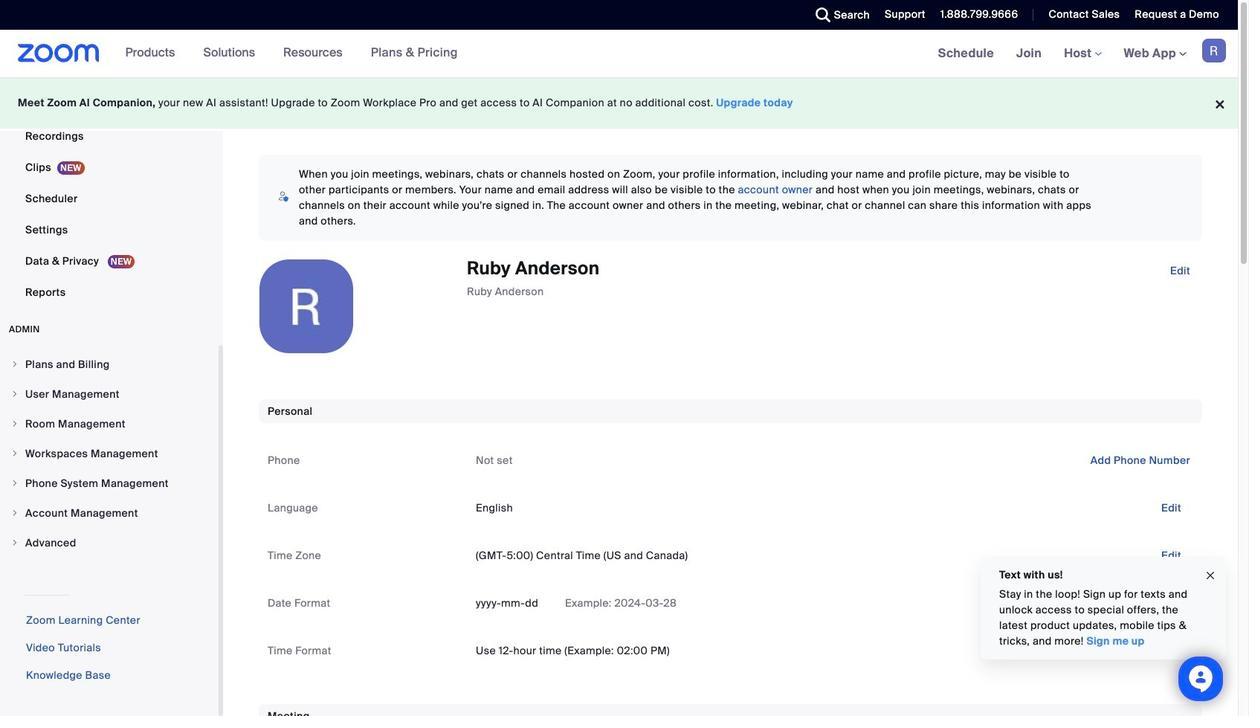 Task type: describe. For each thing, give the bounding box(es) containing it.
1 menu item from the top
[[0, 350, 219, 379]]

personal menu menu
[[0, 0, 219, 309]]

4 menu item from the top
[[0, 440, 219, 468]]

right image for 5th 'menu item'
[[10, 479, 19, 488]]

admin menu menu
[[0, 350, 219, 559]]

7 menu item from the top
[[0, 529, 219, 557]]

2 right image from the top
[[10, 390, 19, 399]]

zoom logo image
[[18, 44, 99, 62]]

profile picture image
[[1203, 39, 1226, 62]]

edit user photo image
[[295, 300, 318, 313]]

5 menu item from the top
[[0, 469, 219, 498]]

6 menu item from the top
[[0, 499, 219, 527]]

product information navigation
[[114, 30, 469, 77]]

3 right image from the top
[[10, 419, 19, 428]]



Task type: vqa. For each thing, say whether or not it's contained in the screenshot.
the middle right image
yes



Task type: locate. For each thing, give the bounding box(es) containing it.
1 right image from the top
[[10, 479, 19, 488]]

user photo image
[[260, 260, 353, 353]]

1 vertical spatial right image
[[10, 509, 19, 518]]

banner
[[0, 30, 1238, 78]]

1 right image from the top
[[10, 360, 19, 369]]

footer
[[0, 77, 1238, 129]]

2 vertical spatial right image
[[10, 538, 19, 547]]

2 right image from the top
[[10, 509, 19, 518]]

3 right image from the top
[[10, 538, 19, 547]]

2 menu item from the top
[[0, 380, 219, 408]]

close image
[[1205, 567, 1217, 584]]

right image for sixth 'menu item'
[[10, 509, 19, 518]]

right image
[[10, 360, 19, 369], [10, 390, 19, 399], [10, 419, 19, 428], [10, 449, 19, 458]]

0 vertical spatial right image
[[10, 479, 19, 488]]

right image for 1st 'menu item' from the bottom of the the admin menu menu
[[10, 538, 19, 547]]

3 menu item from the top
[[0, 410, 219, 438]]

4 right image from the top
[[10, 449, 19, 458]]

right image
[[10, 479, 19, 488], [10, 509, 19, 518], [10, 538, 19, 547]]

menu item
[[0, 350, 219, 379], [0, 380, 219, 408], [0, 410, 219, 438], [0, 440, 219, 468], [0, 469, 219, 498], [0, 499, 219, 527], [0, 529, 219, 557]]

meetings navigation
[[927, 30, 1238, 78]]



